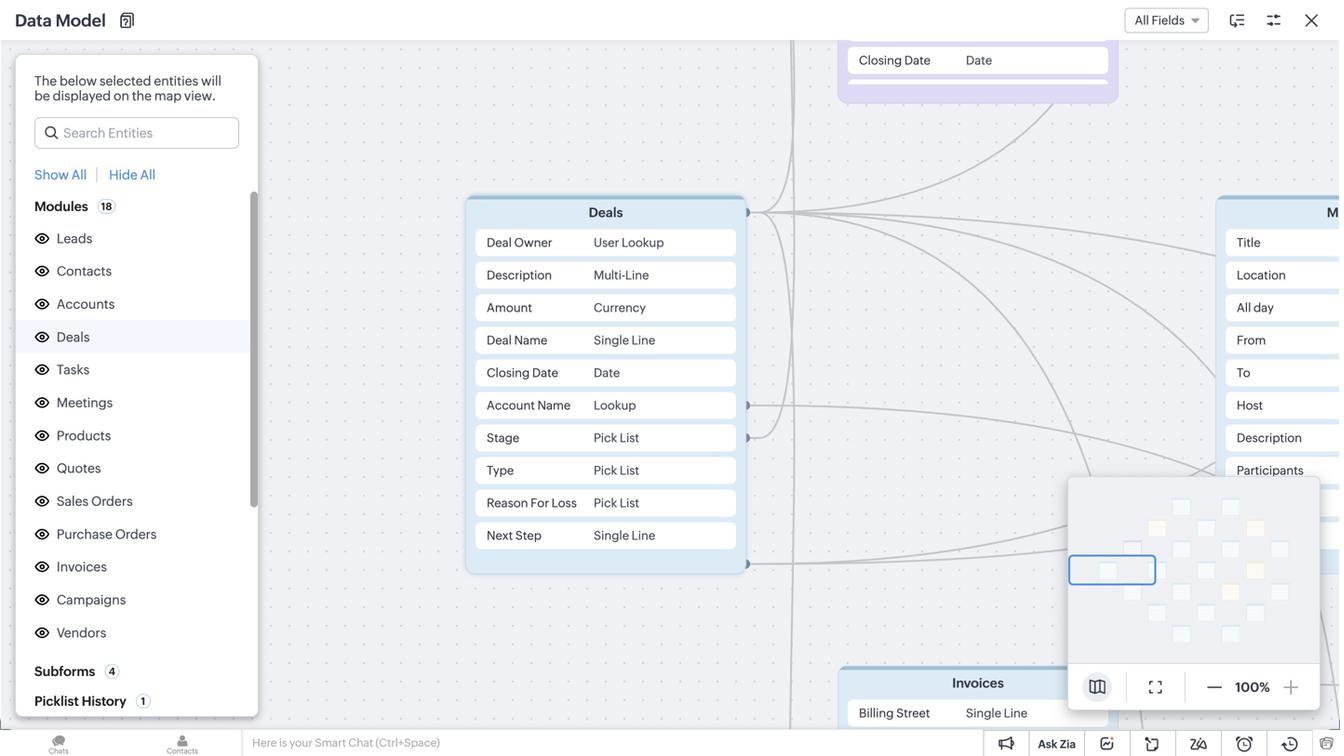 Task type: vqa. For each thing, say whether or not it's contained in the screenshot.
Picklist History
yes



Task type: locate. For each thing, give the bounding box(es) containing it.
3 list from the top
[[620, 497, 640, 511]]

description up participants
[[1237, 432, 1303, 446]]

data up "client"
[[45, 579, 73, 594]]

single down currency
[[594, 334, 629, 348]]

your inside data model visualize the data model of your organisation, understand the complex relationship between the entities and its structures with ease.
[[743, 505, 771, 520]]

sales
[[57, 494, 89, 509]]

developer hub button
[[0, 353, 242, 388]]

variables link
[[45, 455, 99, 473]]

line for next step
[[632, 529, 656, 543]]

deal left owner
[[487, 236, 512, 250]]

home
[[105, 15, 142, 30]]

script
[[83, 610, 120, 625]]

0 horizontal spatial to
[[1237, 366, 1251, 380]]

vendors
[[57, 626, 106, 641]]

the
[[132, 88, 152, 103], [635, 505, 655, 520], [928, 505, 948, 520], [738, 523, 758, 538]]

model up script at bottom left
[[76, 579, 116, 594]]

data model
[[15, 11, 106, 30], [45, 579, 116, 594]]

deals
[[589, 205, 623, 220], [57, 330, 90, 345]]

1 vertical spatial data
[[741, 476, 782, 497]]

1 vertical spatial pick
[[594, 464, 618, 478]]

description
[[487, 269, 552, 283], [1237, 432, 1303, 446]]

pick list for stage
[[594, 432, 640, 446]]

single right street
[[966, 707, 1002, 721]]

0 vertical spatial single
[[594, 334, 629, 348]]

organisation,
[[773, 505, 853, 520]]

entities left will
[[154, 74, 198, 88]]

18
[[101, 201, 112, 213]]

line for description
[[626, 269, 649, 283]]

1 horizontal spatial entities
[[760, 523, 805, 538]]

zia
[[1060, 739, 1076, 751]]

your
[[743, 505, 771, 520], [290, 737, 313, 750]]

the up 'relationship'
[[635, 505, 655, 520]]

2 vertical spatial single line
[[966, 707, 1028, 721]]

0 vertical spatial list
[[620, 432, 640, 446]]

orders right purchase
[[115, 527, 157, 542]]

1 vertical spatial description
[[1237, 432, 1303, 446]]

Search Entities text field
[[35, 118, 238, 148]]

deals up user
[[589, 205, 623, 220]]

orders for purchase orders
[[115, 527, 157, 542]]

2 vertical spatial list
[[620, 497, 640, 511]]

line
[[626, 269, 649, 283], [632, 334, 656, 348], [632, 529, 656, 543], [1004, 707, 1028, 721]]

circuits link
[[45, 485, 91, 504]]

2 pick list from the top
[[594, 464, 640, 478]]

crm link
[[15, 13, 82, 32]]

your right is
[[290, 737, 313, 750]]

model inside developer hub region
[[76, 579, 116, 594]]

0 vertical spatial data model
[[15, 11, 106, 30]]

data model link
[[45, 578, 116, 596]]

1 horizontal spatial deals
[[589, 205, 623, 220]]

2 vertical spatial data
[[45, 579, 73, 594]]

2 vertical spatial pick list
[[594, 497, 640, 511]]

3 pick list from the top
[[594, 497, 640, 511]]

name
[[514, 334, 548, 348], [538, 399, 571, 413], [1285, 497, 1319, 511]]

name down the amount
[[514, 334, 548, 348]]

all
[[1135, 14, 1150, 27], [71, 168, 87, 182], [140, 168, 156, 182], [1237, 301, 1252, 315]]

name for contact name
[[1285, 497, 1319, 511]]

orders
[[91, 494, 133, 509], [115, 527, 157, 542]]

the inside the below selected entities will be displayed on the map view.
[[132, 88, 152, 103]]

1 horizontal spatial description
[[1237, 432, 1303, 446]]

orders for sales orders
[[91, 494, 133, 509]]

circuits
[[45, 487, 91, 502]]

single
[[594, 334, 629, 348], [594, 529, 629, 543], [966, 707, 1002, 721]]

0 horizontal spatial description
[[487, 269, 552, 283]]

client
[[45, 610, 81, 625]]

entities down organisation,
[[760, 523, 805, 538]]

4
[[109, 667, 115, 678]]

2 vertical spatial pick
[[594, 497, 618, 511]]

0 horizontal spatial invoices
[[57, 560, 107, 575]]

model inside 'button'
[[787, 566, 825, 581]]

deals up tasks
[[57, 330, 90, 345]]

1 horizontal spatial closing
[[859, 54, 902, 68]]

1 list from the top
[[620, 432, 640, 446]]

entities
[[154, 74, 198, 88], [760, 523, 805, 538]]

2 pick from the top
[[594, 464, 618, 478]]

1 pick from the top
[[594, 432, 618, 446]]

single line right street
[[966, 707, 1028, 721]]

currency
[[594, 301, 646, 315]]

single line down visualize
[[594, 529, 656, 543]]

0 vertical spatial deals
[[589, 205, 623, 220]]

0 vertical spatial closing
[[859, 54, 902, 68]]

model
[[56, 11, 106, 30], [786, 476, 842, 497], [787, 566, 825, 581], [76, 579, 116, 594]]

the down of
[[738, 523, 758, 538]]

1 deal from the top
[[487, 236, 512, 250]]

all right show
[[71, 168, 87, 182]]

0 vertical spatial invoices
[[57, 560, 107, 575]]

1 vertical spatial closing date
[[487, 366, 559, 380]]

(ctrl+space)
[[376, 737, 440, 750]]

quotes
[[57, 462, 101, 476]]

1 vertical spatial orders
[[115, 527, 157, 542]]

subforms
[[34, 665, 95, 680]]

lookup right user
[[622, 236, 664, 250]]

deal name
[[487, 334, 548, 348]]

pick
[[594, 432, 618, 446], [594, 464, 618, 478], [594, 497, 618, 511]]

pick for reason for loss
[[594, 497, 618, 511]]

0 horizontal spatial entities
[[154, 74, 198, 88]]

visualize
[[580, 505, 632, 520]]

account name
[[487, 399, 571, 413]]

list for type
[[620, 464, 640, 478]]

1 vertical spatial entities
[[760, 523, 805, 538]]

2 list from the top
[[620, 464, 640, 478]]

functions link
[[45, 516, 105, 535]]

understand
[[855, 505, 925, 520]]

single line down currency
[[594, 334, 656, 348]]

to up host
[[1237, 366, 1251, 380]]

0 vertical spatial your
[[743, 505, 771, 520]]

1 vertical spatial closing
[[487, 366, 530, 380]]

lookup right account name
[[594, 399, 636, 413]]

name right contact
[[1285, 497, 1319, 511]]

the up with
[[928, 505, 948, 520]]

from
[[1237, 334, 1267, 348]]

3 pick from the top
[[594, 497, 618, 511]]

1 vertical spatial invoices
[[953, 676, 1004, 691]]

stage
[[487, 432, 520, 446]]

and
[[807, 523, 831, 538]]

all right hide
[[140, 168, 156, 182]]

0 vertical spatial entities
[[154, 74, 198, 88]]

client script
[[45, 610, 120, 625]]

the right on
[[132, 88, 152, 103]]

0 vertical spatial pick list
[[594, 432, 640, 446]]

cases
[[57, 692, 93, 707]]

multi-line
[[594, 269, 649, 283]]

1 horizontal spatial to
[[1283, 529, 1296, 543]]

single for step
[[594, 529, 629, 543]]

0 vertical spatial pick
[[594, 432, 618, 446]]

deal for deal owner
[[487, 236, 512, 250]]

1 horizontal spatial your
[[743, 505, 771, 520]]

2 deal from the top
[[487, 334, 512, 348]]

1 vertical spatial single line
[[594, 529, 656, 543]]

data model up client script link
[[45, 579, 116, 594]]

2 vertical spatial name
[[1285, 497, 1319, 511]]

entities inside data model visualize the data model of your organisation, understand the complex relationship between the entities and its structures with ease.
[[760, 523, 805, 538]]

developer
[[31, 363, 95, 378]]

all left "day"
[[1237, 301, 1252, 315]]

1 vertical spatial deal
[[487, 334, 512, 348]]

1 vertical spatial list
[[620, 464, 640, 478]]

0 horizontal spatial your
[[290, 737, 313, 750]]

model up organisation,
[[786, 476, 842, 497]]

contacts
[[57, 264, 112, 279]]

orders up purchase orders
[[91, 494, 133, 509]]

deal for deal name
[[487, 334, 512, 348]]

name right the account
[[538, 399, 571, 413]]

apis
[[45, 395, 71, 410]]

to right related
[[1283, 529, 1296, 543]]

price
[[57, 659, 87, 674]]

data
[[15, 11, 52, 30], [741, 476, 782, 497], [45, 579, 73, 594]]

chat
[[349, 737, 373, 750]]

list for reason for loss
[[620, 497, 640, 511]]

data up the
[[15, 11, 52, 30]]

pick list
[[594, 432, 640, 446], [594, 464, 640, 478], [594, 497, 640, 511]]

developer hub region
[[0, 388, 242, 633]]

type
[[487, 464, 514, 478]]

single down visualize
[[594, 529, 629, 543]]

is
[[279, 737, 287, 750]]

single line for next step
[[594, 529, 656, 543]]

0 horizontal spatial closing
[[487, 366, 530, 380]]

1 vertical spatial name
[[538, 399, 571, 413]]

single for street
[[966, 707, 1002, 721]]

reason for loss
[[487, 497, 577, 511]]

model inside data model visualize the data model of your organisation, understand the complex relationship between the entities and its structures with ease.
[[786, 476, 842, 497]]

1 pick list from the top
[[594, 432, 640, 446]]

1 vertical spatial data model
[[45, 579, 116, 594]]

0 vertical spatial lookup
[[622, 236, 664, 250]]

0 vertical spatial to
[[1237, 366, 1251, 380]]

1 vertical spatial pick list
[[594, 464, 640, 478]]

reason
[[487, 497, 528, 511]]

your right of
[[743, 505, 771, 520]]

0 vertical spatial orders
[[91, 494, 133, 509]]

1 vertical spatial single
[[594, 529, 629, 543]]

0 vertical spatial deal
[[487, 236, 512, 250]]

step
[[516, 529, 542, 543]]

0 horizontal spatial deals
[[57, 330, 90, 345]]

will
[[201, 74, 222, 88]]

invoices
[[57, 560, 107, 575], [953, 676, 1004, 691]]

0 vertical spatial closing date
[[859, 54, 931, 68]]

complex
[[950, 505, 1003, 520]]

single line for billing street
[[966, 707, 1028, 721]]

variables
[[45, 457, 99, 471]]

displayed
[[53, 88, 111, 103]]

0 vertical spatial name
[[514, 334, 548, 348]]

open
[[750, 566, 784, 581]]

ask zia
[[1039, 739, 1076, 751]]

description down deal owner
[[487, 269, 552, 283]]

profile image
[[1257, 8, 1287, 38]]

deal down the amount
[[487, 334, 512, 348]]

data inside data model visualize the data model of your organisation, understand the complex relationship between the entities and its structures with ease.
[[741, 476, 782, 497]]

1 vertical spatial deals
[[57, 330, 90, 345]]

setup
[[19, 81, 71, 102]]

client script link
[[45, 608, 120, 627]]

data model up the
[[15, 11, 106, 30]]

date
[[905, 54, 931, 68], [966, 54, 993, 68], [532, 366, 559, 380], [594, 366, 620, 380]]

data up organisation,
[[741, 476, 782, 497]]

amount
[[487, 301, 533, 315]]

name for deal name
[[514, 334, 548, 348]]

2 vertical spatial single
[[966, 707, 1002, 721]]

0 vertical spatial single line
[[594, 334, 656, 348]]

functions
[[45, 518, 105, 533]]

list for stage
[[620, 432, 640, 446]]

1 vertical spatial your
[[290, 737, 313, 750]]

model right open in the bottom of the page
[[787, 566, 825, 581]]



Task type: describe. For each thing, give the bounding box(es) containing it.
help
[[1260, 97, 1289, 112]]

0 vertical spatial description
[[487, 269, 552, 283]]

entities inside the below selected entities will be displayed on the map view.
[[154, 74, 198, 88]]

loss
[[552, 497, 577, 511]]

name for account name
[[538, 399, 571, 413]]

of
[[728, 505, 741, 520]]

ease.
[[943, 523, 975, 538]]

purchase
[[57, 527, 113, 542]]

developer hub
[[31, 363, 124, 378]]

sdks
[[86, 395, 117, 410]]

chats image
[[0, 731, 117, 757]]

1 vertical spatial to
[[1283, 529, 1296, 543]]

for
[[531, 497, 549, 511]]

modules
[[34, 199, 88, 214]]

0 horizontal spatial closing date
[[487, 366, 559, 380]]

between
[[682, 523, 735, 538]]

apis & sdks link
[[45, 393, 117, 412]]

crm
[[45, 13, 82, 32]]

picklist
[[34, 695, 79, 710]]

single for name
[[594, 334, 629, 348]]

user
[[594, 236, 619, 250]]

be
[[34, 88, 50, 103]]

related
[[1237, 529, 1280, 543]]

deal owner
[[487, 236, 553, 250]]

data model image
[[605, 185, 978, 445]]

contact
[[1237, 497, 1283, 511]]

user lookup
[[594, 236, 664, 250]]

next step
[[487, 529, 542, 543]]

its
[[833, 523, 847, 538]]

fields
[[1152, 14, 1185, 27]]

campaigns
[[57, 593, 126, 608]]

line for billing street
[[1004, 707, 1028, 721]]

here
[[252, 737, 277, 750]]

pick for stage
[[594, 432, 618, 446]]

hide
[[109, 168, 138, 182]]

single line for deal name
[[594, 334, 656, 348]]

1 vertical spatial lookup
[[594, 399, 636, 413]]

home link
[[90, 0, 157, 45]]

below
[[60, 74, 97, 88]]

logo image
[[15, 15, 37, 30]]

&
[[73, 395, 83, 410]]

ask
[[1039, 739, 1058, 751]]

the
[[34, 74, 57, 88]]

multi-
[[594, 269, 626, 283]]

all day
[[1237, 301, 1275, 315]]

street
[[897, 707, 931, 721]]

data model visualize the data model of your organisation, understand the complex relationship between the entities and its structures with ease.
[[580, 476, 1003, 538]]

here is your smart chat (ctrl+space)
[[252, 737, 440, 750]]

billing street
[[859, 707, 931, 721]]

contacts image
[[124, 731, 241, 757]]

widgets
[[45, 549, 95, 564]]

owner
[[514, 236, 553, 250]]

map
[[154, 88, 182, 103]]

purchase orders
[[57, 527, 157, 542]]

relationship
[[608, 523, 679, 538]]

title
[[1237, 236, 1261, 250]]

smart
[[315, 737, 346, 750]]

data model inside developer hub region
[[45, 579, 116, 594]]

me
[[1328, 205, 1341, 220]]

profile element
[[1246, 0, 1298, 45]]

structures
[[850, 523, 911, 538]]

widgets link
[[45, 547, 95, 566]]

1
[[141, 696, 145, 708]]

related to
[[1237, 529, 1296, 543]]

picklist history
[[34, 695, 127, 710]]

pick list for type
[[594, 464, 640, 478]]

pick list for reason for loss
[[594, 497, 640, 511]]

pick for type
[[594, 464, 618, 478]]

host
[[1237, 399, 1264, 413]]

show
[[34, 168, 69, 182]]

connections link
[[45, 424, 123, 443]]

apis & sdks
[[45, 395, 117, 410]]

accounts
[[57, 297, 115, 312]]

day
[[1254, 301, 1275, 315]]

1 horizontal spatial invoices
[[953, 676, 1004, 691]]

history
[[82, 695, 127, 710]]

show all
[[34, 168, 87, 182]]

all left "fields"
[[1135, 14, 1150, 27]]

books
[[90, 659, 127, 674]]

open model button
[[731, 559, 844, 589]]

0 vertical spatial data
[[15, 11, 52, 30]]

sales orders
[[57, 494, 133, 509]]

data
[[657, 505, 684, 520]]

billing
[[859, 707, 894, 721]]

products
[[57, 429, 111, 444]]

model right the logo
[[56, 11, 106, 30]]

tasks
[[57, 363, 90, 378]]

price books
[[57, 659, 127, 674]]

contact name
[[1237, 497, 1319, 511]]

1 horizontal spatial closing date
[[859, 54, 931, 68]]

data inside developer hub region
[[45, 579, 73, 594]]

connections
[[45, 426, 123, 441]]

location
[[1237, 269, 1287, 283]]

the below selected entities will be displayed on the map view.
[[34, 74, 222, 103]]

line for deal name
[[632, 334, 656, 348]]

next
[[487, 529, 513, 543]]

all fields
[[1135, 14, 1185, 27]]

hub
[[98, 363, 124, 378]]



